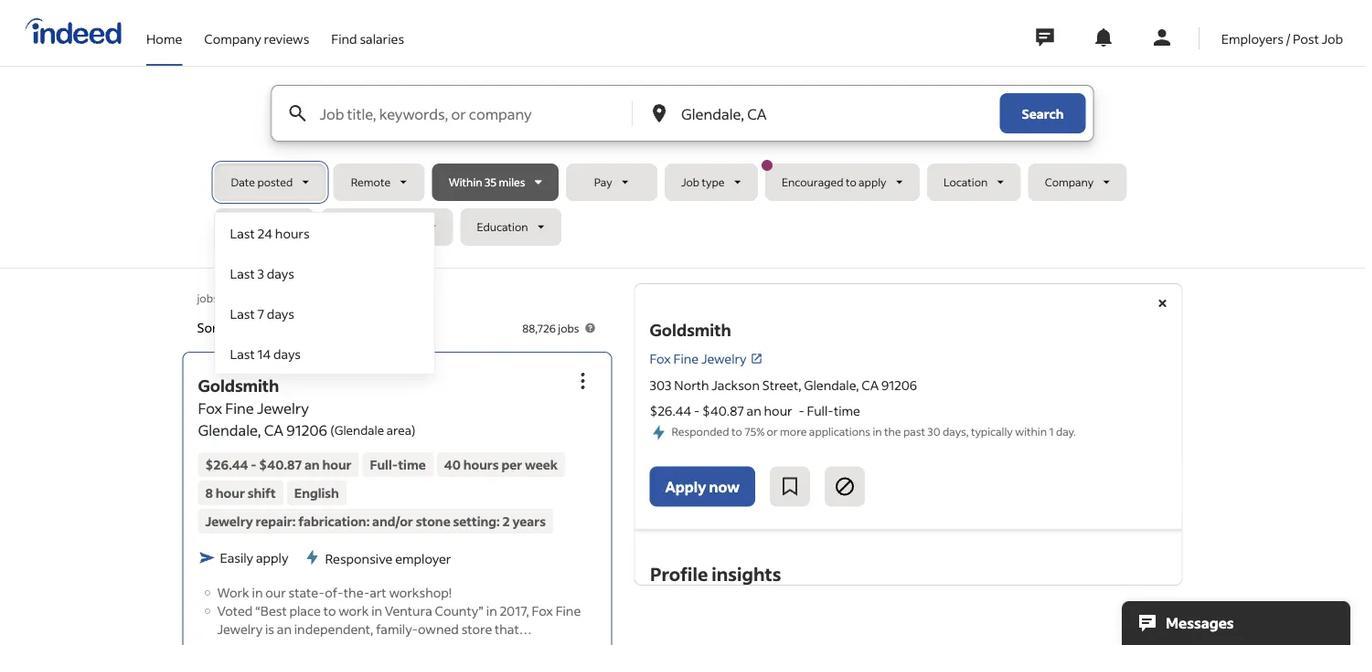 Task type: describe. For each thing, give the bounding box(es) containing it.
$26.44 for $26.44 - $40.87 an hour - full-time
[[650, 403, 692, 419]]

303 north jackson street, glendale, ca 91206
[[650, 377, 918, 394]]

40
[[444, 457, 461, 473]]

employers
[[1222, 30, 1284, 47]]

ca for 303
[[862, 377, 879, 394]]

0 vertical spatial ca
[[282, 291, 296, 305]]

save this job image
[[779, 476, 801, 498]]

/
[[1287, 30, 1291, 47]]

"best
[[255, 603, 287, 619]]

location
[[944, 175, 988, 189]]

3
[[258, 265, 264, 282]]

messages button
[[1122, 602, 1351, 646]]

days for last 7 days
[[267, 306, 294, 322]]

0 vertical spatial glendale,
[[232, 291, 279, 305]]

within 35 miles
[[449, 175, 526, 189]]

employer
[[395, 551, 451, 567]]

employers / post job
[[1222, 30, 1344, 47]]

encouraged to apply button
[[762, 160, 920, 201]]

fine inside fox fine jewelry link
[[674, 351, 699, 367]]

workshop!
[[389, 584, 452, 601]]

sort by: relevance
[[197, 319, 305, 336]]

years
[[513, 513, 546, 530]]

to inside work in our state-of-the-art workshop! voted "best place to work in ventura county" in 2017, fox fine jewelry is an independent, family-owned store that…
[[323, 603, 336, 619]]

$40.87 for $26.44 - $40.87 an hour - full-time
[[703, 403, 744, 419]]

our
[[266, 584, 286, 601]]

last for last 14 days
[[230, 346, 255, 362]]

home
[[146, 30, 182, 47]]

account image
[[1151, 27, 1173, 48]]

messages unread count 0 image
[[1033, 19, 1057, 56]]

county"
[[435, 603, 484, 619]]

1 horizontal spatial jobs
[[558, 321, 579, 335]]

days,
[[943, 424, 969, 439]]

salaries
[[360, 30, 404, 47]]

last 3 days link
[[215, 253, 434, 294]]

state-
[[289, 584, 325, 601]]

glendale, for 303
[[804, 377, 859, 394]]

goldsmith for goldsmith
[[650, 320, 732, 341]]

pay
[[594, 175, 613, 189]]

date posted
[[231, 175, 293, 189]]

search
[[1022, 105, 1064, 122]]

date
[[231, 175, 255, 189]]

hour for $26.44 - $40.87 an hour - full-time
[[764, 403, 793, 419]]

menu inside search box
[[215, 212, 435, 375]]

company for company
[[1045, 175, 1094, 189]]

pay button
[[566, 164, 658, 201]]

profile
[[650, 562, 708, 586]]

search button
[[1000, 93, 1086, 134]]

in down art
[[372, 603, 382, 619]]

jewelry repair: fabrication: and/or stone setting: 2 years
[[205, 513, 546, 530]]

reviews
[[264, 30, 310, 47]]

last 7 days link
[[215, 294, 434, 334]]

education
[[477, 220, 528, 234]]

in left our
[[252, 584, 263, 601]]

home link
[[146, 0, 182, 62]]

0 horizontal spatial apply
[[256, 550, 289, 567]]

14
[[258, 346, 271, 362]]

to for 75%
[[732, 424, 743, 439]]

street,
[[763, 377, 802, 394]]

and/or
[[372, 513, 413, 530]]

type
[[702, 175, 725, 189]]

miles
[[499, 175, 526, 189]]

jewelry down 8 hour shift
[[205, 513, 253, 530]]

work in our state-of-the-art workshop! voted "best place to work in ventura county" in 2017, fox fine jewelry is an independent, family-owned store that…
[[217, 584, 581, 637]]

stone
[[416, 513, 451, 530]]

setting:
[[453, 513, 500, 530]]

last 24 hours
[[230, 225, 310, 241]]

2
[[503, 513, 510, 530]]

jewelry inside goldsmith fox fine jewelry glendale, ca 91206 ( glendale area )
[[257, 399, 309, 418]]

job inside popup button
[[681, 175, 700, 189]]

to for apply
[[846, 175, 857, 189]]

hour for $26.44 - $40.87 an hour
[[322, 457, 352, 473]]

0 vertical spatial job
[[1322, 30, 1344, 47]]

work
[[339, 603, 369, 619]]

company reviews link
[[204, 0, 310, 62]]

last for last 7 days
[[230, 306, 255, 322]]

hours inside menu
[[275, 225, 310, 241]]

apply now button
[[650, 467, 755, 507]]

apply
[[665, 478, 706, 496]]

shift
[[248, 485, 276, 502]]

last for last 24 hours
[[230, 225, 255, 241]]

location button
[[927, 164, 1021, 201]]

0 vertical spatial full-
[[807, 403, 834, 419]]

last 24 hours link
[[215, 213, 434, 253]]

of-
[[325, 584, 344, 601]]

glendale, for goldsmith
[[198, 421, 261, 440]]

fox fine jewelry
[[650, 351, 747, 367]]

glendale
[[334, 422, 384, 438]]

area
[[387, 422, 412, 438]]

1
[[1050, 424, 1054, 439]]

job actions menu is collapsed image
[[572, 370, 594, 392]]

2 horizontal spatial -
[[799, 403, 805, 419]]

$26.44 for $26.44 - $40.87 an hour
[[205, 457, 248, 473]]

goldsmith for goldsmith fox fine jewelry glendale, ca 91206 ( glendale area )
[[198, 375, 279, 396]]

ca for goldsmith
[[264, 421, 284, 440]]

or
[[767, 424, 778, 439]]

fabrication:
[[298, 513, 370, 530]]

employers / post job link
[[1222, 0, 1344, 62]]

remote
[[351, 175, 391, 189]]

not interested image
[[834, 476, 856, 498]]

$26.44 - $40.87 an hour - full-time
[[650, 403, 861, 419]]

week
[[525, 457, 558, 473]]

in up by:
[[221, 291, 230, 305]]

responded
[[672, 424, 730, 439]]

fine inside work in our state-of-the-art workshop! voted "best place to work in ventura county" in 2017, fox fine jewelry is an independent, family-owned store that…
[[556, 603, 581, 619]]

notifications unread count 0 image
[[1093, 27, 1115, 48]]

easily apply
[[220, 550, 289, 567]]

help icon image
[[583, 321, 598, 336]]

north
[[674, 377, 709, 394]]

ventura
[[385, 603, 432, 619]]

remote button
[[334, 164, 425, 201]]



Task type: locate. For each thing, give the bounding box(es) containing it.
2017,
[[500, 603, 529, 619]]

sort
[[197, 319, 222, 336]]

1 horizontal spatial fine
[[556, 603, 581, 619]]

hour right 8
[[216, 485, 245, 502]]

an up 75%
[[747, 403, 762, 419]]

an right is
[[277, 621, 292, 637]]

1 vertical spatial $26.44
[[205, 457, 248, 473]]

- for $26.44 - $40.87 an hour - full-time
[[694, 403, 700, 419]]

0 vertical spatial fox
[[650, 351, 671, 367]]

place
[[289, 603, 321, 619]]

1 vertical spatial full-
[[370, 457, 398, 473]]

0 horizontal spatial an
[[277, 621, 292, 637]]

1 horizontal spatial apply
[[859, 175, 887, 189]]

1 vertical spatial job
[[681, 175, 700, 189]]

company for company reviews
[[204, 30, 261, 47]]

jewelry down 'goldsmith' button
[[257, 399, 309, 418]]

2 horizontal spatial fox
[[650, 351, 671, 367]]

responsive employer
[[325, 551, 451, 567]]

easily
[[220, 550, 254, 567]]

0 horizontal spatial fox
[[198, 399, 222, 418]]

1 vertical spatial days
[[267, 306, 294, 322]]

glendale, up the 7
[[232, 291, 279, 305]]

days right 3
[[267, 265, 294, 282]]

1 horizontal spatial -
[[694, 403, 700, 419]]

family-
[[376, 621, 418, 637]]

goldsmith button
[[198, 375, 279, 396]]

1 vertical spatial goldsmith
[[198, 375, 279, 396]]

jewelry up the jackson
[[702, 351, 747, 367]]

- for $26.44 - $40.87 an hour
[[251, 457, 257, 473]]

full- down the 'area'
[[370, 457, 398, 473]]

art
[[370, 584, 387, 601]]

an for $26.44 - $40.87 an hour
[[305, 457, 320, 473]]

1 vertical spatial company
[[1045, 175, 1094, 189]]

jewelry inside fox fine jewelry link
[[702, 351, 747, 367]]

last left 14
[[230, 346, 255, 362]]

encouraged
[[782, 175, 844, 189]]

0 horizontal spatial $26.44
[[205, 457, 248, 473]]

303
[[650, 377, 672, 394]]

insights
[[712, 562, 781, 586]]

fox up 303
[[650, 351, 671, 367]]

2 horizontal spatial fine
[[674, 351, 699, 367]]

company inside company popup button
[[1045, 175, 1094, 189]]

1 horizontal spatial $26.44
[[650, 403, 692, 419]]

fox
[[650, 351, 671, 367], [198, 399, 222, 418], [532, 603, 553, 619]]

0 vertical spatial fine
[[674, 351, 699, 367]]

find salaries
[[331, 30, 404, 47]]

full- up applications
[[807, 403, 834, 419]]

last left 24 on the left top
[[230, 225, 255, 241]]

1 horizontal spatial company
[[1045, 175, 1094, 189]]

0 vertical spatial $26.44
[[650, 403, 692, 419]]

0 vertical spatial to
[[846, 175, 857, 189]]

days for last 3 days
[[267, 265, 294, 282]]

menu
[[215, 212, 435, 375]]

None search field
[[215, 85, 1151, 375]]

4 last from the top
[[230, 346, 255, 362]]

apply
[[859, 175, 887, 189], [256, 550, 289, 567]]

hour
[[764, 403, 793, 419], [322, 457, 352, 473], [216, 485, 245, 502]]

1 vertical spatial time
[[398, 457, 426, 473]]

english
[[294, 485, 339, 502]]

job right "post"
[[1322, 30, 1344, 47]]

91206
[[882, 377, 918, 394], [287, 421, 328, 440]]

within
[[1016, 424, 1047, 439]]

1 horizontal spatial to
[[732, 424, 743, 439]]

0 vertical spatial $40.87
[[703, 403, 744, 419]]

store
[[462, 621, 492, 637]]

0 horizontal spatial full-
[[370, 457, 398, 473]]

2 last from the top
[[230, 265, 255, 282]]

1 last from the top
[[230, 225, 255, 241]]

1 vertical spatial an
[[305, 457, 320, 473]]

24
[[258, 225, 273, 241]]

fox inside work in our state-of-the-art workshop! voted "best place to work in ventura county" in 2017, fox fine jewelry is an independent, family-owned store that…
[[532, 603, 553, 619]]

fine inside goldsmith fox fine jewelry glendale, ca 91206 ( glendale area )
[[225, 399, 254, 418]]

within
[[449, 175, 483, 189]]

0 horizontal spatial jobs
[[197, 291, 218, 305]]

75%
[[745, 424, 765, 439]]

last 14 days link
[[215, 334, 434, 374]]

close job details image
[[1152, 293, 1174, 315]]

glendale, down 'goldsmith' button
[[198, 421, 261, 440]]

0 horizontal spatial to
[[323, 603, 336, 619]]

job type button
[[665, 164, 758, 201]]

1 vertical spatial $40.87
[[259, 457, 302, 473]]

an inside work in our state-of-the-art workshop! voted "best place to work in ventura county" in 2017, fox fine jewelry is an independent, family-owned store that…
[[277, 621, 292, 637]]

0 horizontal spatial 91206
[[287, 421, 328, 440]]

last 7 days
[[230, 306, 294, 322]]

1 vertical spatial ca
[[862, 377, 879, 394]]

1 horizontal spatial hour
[[322, 457, 352, 473]]

hours right 40
[[463, 457, 499, 473]]

in left the the
[[873, 424, 882, 439]]

days right the 7
[[267, 306, 294, 322]]

fine up north
[[674, 351, 699, 367]]

0 vertical spatial hour
[[764, 403, 793, 419]]

0 horizontal spatial company
[[204, 30, 261, 47]]

fox fine jewelry link
[[650, 349, 763, 369]]

the
[[885, 424, 902, 439]]

by:
[[225, 319, 242, 336]]

full-time
[[370, 457, 426, 473]]

an up "english"
[[305, 457, 320, 473]]

$26.44 down 303
[[650, 403, 692, 419]]

responded to 75% or more applications in the past 30 days, typically within 1 day.
[[672, 424, 1077, 439]]

91206 up the the
[[882, 377, 918, 394]]

post
[[1294, 30, 1320, 47]]

jobs in glendale, ca
[[197, 291, 296, 305]]

apply right encouraged
[[859, 175, 887, 189]]

0 horizontal spatial $40.87
[[259, 457, 302, 473]]

2 horizontal spatial an
[[747, 403, 762, 419]]

0 vertical spatial goldsmith
[[650, 320, 732, 341]]

0 vertical spatial 91206
[[882, 377, 918, 394]]

ca up last 7 days
[[282, 291, 296, 305]]

an for $26.44 - $40.87 an hour - full-time
[[747, 403, 762, 419]]

fox down 'goldsmith' button
[[198, 399, 222, 418]]

1 horizontal spatial full-
[[807, 403, 834, 419]]

0 vertical spatial jobs
[[197, 291, 218, 305]]

goldsmith inside goldsmith fox fine jewelry glendale, ca 91206 ( glendale area )
[[198, 375, 279, 396]]

3 last from the top
[[230, 306, 255, 322]]

1 vertical spatial hours
[[463, 457, 499, 473]]

jewelry inside work in our state-of-the-art workshop! voted "best place to work in ventura county" in 2017, fox fine jewelry is an independent, family-owned store that…
[[217, 621, 263, 637]]

2 horizontal spatial to
[[846, 175, 857, 189]]

glendale, up applications
[[804, 377, 859, 394]]

apply now
[[665, 478, 740, 496]]

jobs up the sort
[[197, 291, 218, 305]]

1 horizontal spatial $40.87
[[703, 403, 744, 419]]

1 vertical spatial jobs
[[558, 321, 579, 335]]

2 vertical spatial glendale,
[[198, 421, 261, 440]]

goldsmith up fox fine jewelry
[[650, 320, 732, 341]]

7
[[258, 306, 264, 322]]

$26.44 - $40.87 an hour
[[205, 457, 352, 473]]

is
[[265, 621, 274, 637]]

days right 14
[[273, 346, 301, 362]]

88,726 jobs
[[523, 321, 579, 335]]

ca inside goldsmith fox fine jewelry glendale, ca 91206 ( glendale area )
[[264, 421, 284, 440]]

hour down (
[[322, 457, 352, 473]]

91206 for goldsmith
[[287, 421, 328, 440]]

to left 75%
[[732, 424, 743, 439]]

profile insights
[[650, 562, 781, 586]]

88,726
[[523, 321, 556, 335]]

none search field containing search
[[215, 85, 1151, 375]]

$40.87 down the jackson
[[703, 403, 744, 419]]

1 vertical spatial glendale,
[[804, 377, 859, 394]]

- up responded
[[694, 403, 700, 419]]

1 vertical spatial apply
[[256, 550, 289, 567]]

1 horizontal spatial hours
[[463, 457, 499, 473]]

1 vertical spatial hour
[[322, 457, 352, 473]]

company inside company reviews link
[[204, 30, 261, 47]]

fox right 2017,
[[532, 603, 553, 619]]

$40.87 for $26.44 - $40.87 an hour
[[259, 457, 302, 473]]

company left reviews
[[204, 30, 261, 47]]

2 vertical spatial fine
[[556, 603, 581, 619]]

91206 for 303
[[882, 377, 918, 394]]

0 vertical spatial company
[[204, 30, 261, 47]]

jackson
[[712, 377, 760, 394]]

91206 inside goldsmith fox fine jewelry glendale, ca 91206 ( glendale area )
[[287, 421, 328, 440]]

company
[[204, 30, 261, 47], [1045, 175, 1094, 189]]

last left 3
[[230, 265, 255, 282]]

1 vertical spatial to
[[732, 424, 743, 439]]

Edit location text field
[[678, 86, 964, 141]]

$40.87 up shift
[[259, 457, 302, 473]]

last down jobs in glendale, ca
[[230, 306, 255, 322]]

1 horizontal spatial job
[[1322, 30, 1344, 47]]

0 horizontal spatial goldsmith
[[198, 375, 279, 396]]

- up more on the right bottom of page
[[799, 403, 805, 419]]

30
[[928, 424, 941, 439]]

0 vertical spatial apply
[[859, 175, 887, 189]]

glendale, inside goldsmith fox fine jewelry glendale, ca 91206 ( glendale area )
[[198, 421, 261, 440]]

2 vertical spatial ca
[[264, 421, 284, 440]]

2 vertical spatial an
[[277, 621, 292, 637]]

1 vertical spatial fine
[[225, 399, 254, 418]]

apply inside popup button
[[859, 175, 887, 189]]

to right encouraged
[[846, 175, 857, 189]]

fine right 2017,
[[556, 603, 581, 619]]

1 vertical spatial fox
[[198, 399, 222, 418]]

last 3 days
[[230, 265, 294, 282]]

2 vertical spatial hour
[[216, 485, 245, 502]]

0 horizontal spatial -
[[251, 457, 257, 473]]

8 hour shift
[[205, 485, 276, 502]]

date posted button
[[215, 164, 326, 201]]

glendale,
[[232, 291, 279, 305], [804, 377, 859, 394], [198, 421, 261, 440]]

)
[[412, 422, 416, 438]]

time down )
[[398, 457, 426, 473]]

last 14 days
[[230, 346, 301, 362]]

(
[[330, 422, 334, 438]]

find
[[331, 30, 357, 47]]

0 vertical spatial days
[[267, 265, 294, 282]]

days
[[267, 265, 294, 282], [267, 306, 294, 322], [273, 346, 301, 362]]

responsive
[[325, 551, 393, 567]]

1 horizontal spatial 91206
[[882, 377, 918, 394]]

messages
[[1166, 614, 1235, 633]]

now
[[709, 478, 740, 496]]

hours right 24 on the left top
[[275, 225, 310, 241]]

jewelry down voted
[[217, 621, 263, 637]]

1 horizontal spatial time
[[834, 403, 861, 419]]

company button
[[1029, 164, 1128, 201]]

job type
[[681, 175, 725, 189]]

0 horizontal spatial time
[[398, 457, 426, 473]]

find salaries link
[[331, 0, 404, 62]]

full-
[[807, 403, 834, 419], [370, 457, 398, 473]]

0 horizontal spatial job
[[681, 175, 700, 189]]

days for last 14 days
[[273, 346, 301, 362]]

encouraged to apply
[[782, 175, 887, 189]]

ca up $26.44 - $40.87 an hour
[[264, 421, 284, 440]]

0 horizontal spatial hours
[[275, 225, 310, 241]]

0 vertical spatial hours
[[275, 225, 310, 241]]

last
[[230, 225, 255, 241], [230, 265, 255, 282], [230, 306, 255, 322], [230, 346, 255, 362]]

the-
[[344, 584, 370, 601]]

fine down 'goldsmith' button
[[225, 399, 254, 418]]

$26.44 up 8 hour shift
[[205, 457, 248, 473]]

1 horizontal spatial fox
[[532, 603, 553, 619]]

apply up our
[[256, 550, 289, 567]]

time up applications
[[834, 403, 861, 419]]

1 vertical spatial 91206
[[287, 421, 328, 440]]

2 vertical spatial to
[[323, 603, 336, 619]]

fox inside goldsmith fox fine jewelry glendale, ca 91206 ( glendale area )
[[198, 399, 222, 418]]

2 vertical spatial fox
[[532, 603, 553, 619]]

to inside encouraged to apply popup button
[[846, 175, 857, 189]]

0 horizontal spatial hour
[[216, 485, 245, 502]]

search: Job title, keywords, or company text field
[[316, 86, 631, 141]]

0 vertical spatial time
[[834, 403, 861, 419]]

0 vertical spatial an
[[747, 403, 762, 419]]

1 horizontal spatial goldsmith
[[650, 320, 732, 341]]

to up independent, at the left of the page
[[323, 603, 336, 619]]

job left 'type'
[[681, 175, 700, 189]]

company reviews
[[204, 30, 310, 47]]

ca up responded to 75% or more applications in the past 30 days, typically within 1 day.
[[862, 377, 879, 394]]

1 horizontal spatial an
[[305, 457, 320, 473]]

company down search button
[[1045, 175, 1094, 189]]

91206 left (
[[287, 421, 328, 440]]

menu containing last 24 hours
[[215, 212, 435, 375]]

education button
[[460, 209, 562, 246]]

goldsmith down 14
[[198, 375, 279, 396]]

in left 2017,
[[486, 603, 497, 619]]

hour up or
[[764, 403, 793, 419]]

2 vertical spatial days
[[273, 346, 301, 362]]

- up shift
[[251, 457, 257, 473]]

0 horizontal spatial fine
[[225, 399, 254, 418]]

day.
[[1056, 424, 1077, 439]]

to
[[846, 175, 857, 189], [732, 424, 743, 439], [323, 603, 336, 619]]

2 horizontal spatial hour
[[764, 403, 793, 419]]

jobs left help icon
[[558, 321, 579, 335]]

last for last 3 days
[[230, 265, 255, 282]]

work
[[217, 584, 250, 601]]



Task type: vqa. For each thing, say whether or not it's contained in the screenshot.
change button to the right
no



